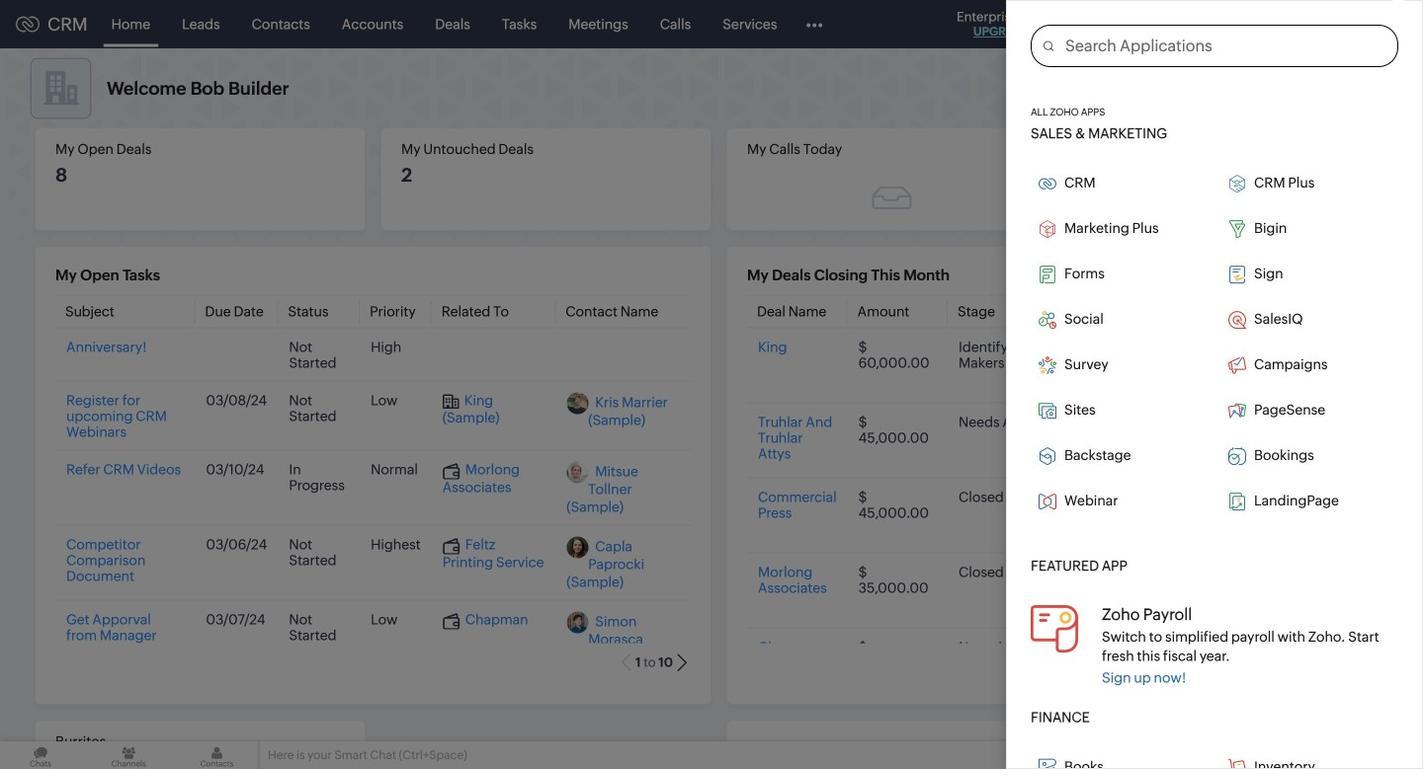 Task type: describe. For each thing, give the bounding box(es) containing it.
zoho payroll image
[[1031, 606, 1078, 653]]

calendar image
[[1214, 16, 1230, 32]]

channels image
[[88, 742, 169, 770]]

create menu image
[[1087, 12, 1112, 36]]

create menu element
[[1075, 0, 1124, 48]]

search element
[[1124, 0, 1164, 48]]

logo image
[[16, 16, 40, 32]]

Search Applications text field
[[1053, 26, 1397, 66]]



Task type: locate. For each thing, give the bounding box(es) containing it.
signals image
[[1176, 16, 1190, 33]]

profile element
[[1322, 0, 1378, 48]]

search image
[[1136, 16, 1152, 33]]

contacts image
[[176, 742, 258, 770]]

signals element
[[1164, 0, 1202, 48]]

chats image
[[0, 742, 81, 770]]

profile image
[[1334, 8, 1366, 40]]



Task type: vqa. For each thing, say whether or not it's contained in the screenshot.
Dashboards at left top
no



